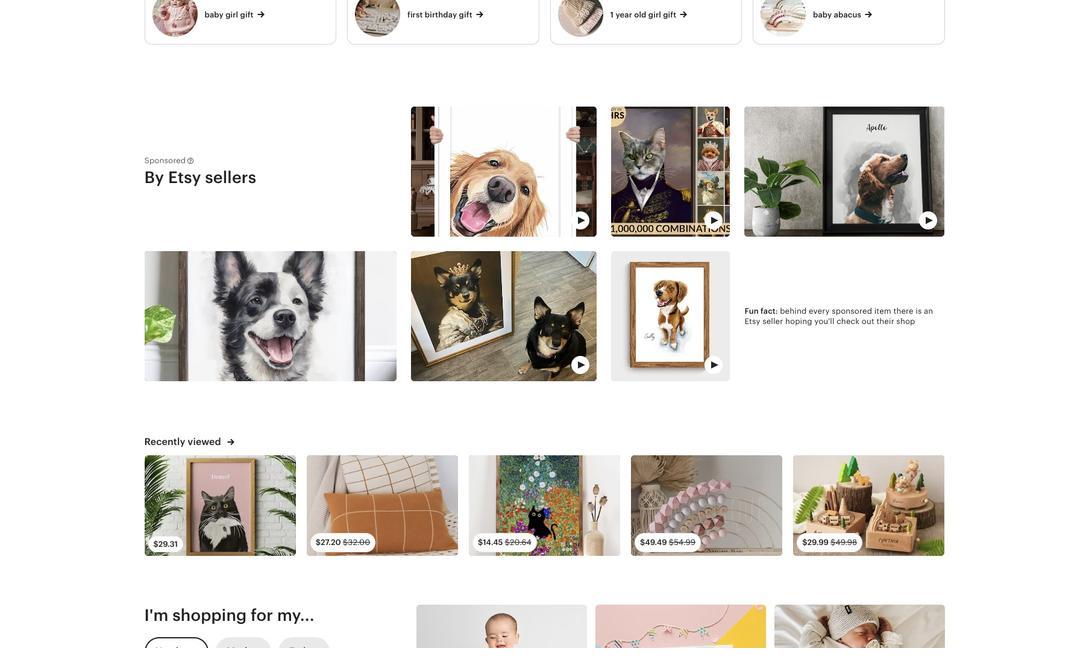 Task type: locate. For each thing, give the bounding box(es) containing it.
1 baby from the left
[[205, 10, 224, 19]]

$ 27.20 $ 32.00
[[316, 539, 370, 548]]

pet portrait, custom dog portrait, cat portrait, watercolor pet painting, pet pemorial, personalized pet loss gift, digital pet portrait image
[[612, 251, 731, 382]]

gift for baby girl gift
[[240, 10, 254, 19]]

1 girl from the left
[[226, 10, 238, 19]]

3 gift from the left
[[664, 10, 677, 19]]

etsy down "sponsored" at the left of the page
[[168, 168, 201, 187]]

item
[[875, 307, 892, 316]]

1
[[611, 10, 614, 19]]

$ 14.45 $ 20.64
[[478, 539, 532, 548]]

year
[[616, 10, 633, 19]]

viewed
[[188, 437, 221, 448]]

birthday
[[425, 10, 457, 19]]

fun fact:
[[745, 307, 780, 316]]

1 horizontal spatial baby
[[814, 10, 832, 19]]

gift
[[240, 10, 254, 19], [459, 10, 473, 19], [664, 10, 677, 19]]

2 horizontal spatial gift
[[664, 10, 677, 19]]

2 baby from the left
[[814, 10, 832, 19]]

personalized wooden train music box | baby boy birthday gifts for kids | baby shower gift newborn | engraved name music box | toddler gift image
[[794, 456, 945, 557]]

etsy
[[168, 168, 201, 187], [745, 317, 761, 326]]

recently viewed
[[144, 437, 224, 448]]

etsy down fun
[[745, 317, 761, 326]]

2 gift from the left
[[459, 10, 473, 19]]

0 horizontal spatial gift
[[240, 10, 254, 19]]

baby
[[205, 10, 224, 19], [814, 10, 832, 19]]

0 horizontal spatial etsy
[[168, 168, 201, 187]]

hoping
[[786, 317, 813, 326]]

1 horizontal spatial gift
[[459, 10, 473, 19]]

fun
[[745, 307, 759, 316]]

$ 29.31
[[153, 541, 178, 550]]

my...
[[277, 607, 315, 626]]

i'm shopping for my...
[[144, 607, 315, 626]]

32.00
[[348, 539, 370, 548]]

an
[[925, 307, 934, 316]]

1 vertical spatial etsy
[[745, 317, 761, 326]]

1 horizontal spatial girl
[[649, 10, 662, 19]]

etsy inside behind every sponsored item there is an etsy seller hoping you'll check out their shop
[[745, 317, 761, 326]]

20.64
[[510, 539, 532, 548]]

royal pet portrait from photo, custom dog portrait, custom pet painting, pet memorial gift image
[[411, 251, 597, 382]]

first
[[408, 10, 423, 19]]

gift for first birthday gift
[[459, 10, 473, 19]]

recently
[[144, 437, 185, 448]]

0 horizontal spatial baby
[[205, 10, 224, 19]]

med. personalized abacus, wooden nursery, montessori, counting tool, rainbow abacus, custom abacus, new baby gift, ev&potique, evandpotique image
[[631, 456, 783, 557]]

baby for baby girl gift
[[205, 10, 224, 19]]

baby for baby abacus
[[814, 10, 832, 19]]

$ 29.99 $ 49.98
[[803, 539, 858, 548]]

by
[[144, 168, 164, 187]]

1 horizontal spatial etsy
[[745, 317, 761, 326]]

0 vertical spatial etsy
[[168, 168, 201, 187]]

sponsored
[[144, 156, 186, 165]]

$
[[316, 539, 321, 548], [343, 539, 348, 548], [478, 539, 483, 548], [505, 539, 510, 548], [640, 539, 645, 548], [669, 539, 674, 548], [803, 539, 808, 548], [831, 539, 836, 548], [153, 541, 158, 550]]

by etsy sellers
[[144, 168, 257, 187]]

you'll
[[815, 317, 835, 326]]

shopping
[[173, 607, 247, 626]]

$ 49.49 $ 54.99
[[640, 539, 696, 548]]

29.99
[[808, 539, 829, 548]]

1 gift from the left
[[240, 10, 254, 19]]

0 horizontal spatial girl
[[226, 10, 238, 19]]

for
[[251, 607, 273, 626]]

girl
[[226, 10, 238, 19], [649, 10, 662, 19]]

there
[[894, 307, 914, 316]]

behind every sponsored item there is an etsy seller hoping you'll check out their shop
[[745, 307, 934, 326]]



Task type: vqa. For each thing, say whether or not it's contained in the screenshot.
this within the $ 134.10 FREE shipping 7 people have this in their cart
no



Task type: describe. For each thing, give the bounding box(es) containing it.
2 girl from the left
[[649, 10, 662, 19]]

custom pet portrait, cat portrait, dog portrait, personalised pet portrait from photo, pet memorial, personalised gift, unique gift, uk & us image
[[144, 456, 296, 557]]

behind
[[780, 307, 807, 316]]

lumi living 100% soft cotton knitted modern grid lumbar throw pillow cover 12x20 (burnt orange) image
[[307, 456, 458, 557]]

baby abacus
[[814, 10, 862, 19]]

check
[[837, 317, 860, 326]]

first birthday gift
[[408, 10, 473, 19]]

sellers
[[205, 168, 257, 187]]

recently viewed link
[[144, 436, 234, 449]]

gustav klimt garden cat print, klimt flowers cat poster, black cat art, floral print, funny cat print, funny gift, home decor poster ps0501 image
[[469, 456, 621, 557]]

pet portrait, pet portrait custom, pet portrait painting, personalized pet portrait, cartoon dog portrait, pet portrait from photo image
[[411, 107, 597, 237]]

27.20
[[321, 539, 341, 548]]

1 year old girl gift
[[611, 10, 677, 19]]

baby girl gift
[[205, 10, 254, 19]]

every
[[809, 307, 830, 316]]

out
[[862, 317, 875, 326]]

old
[[635, 10, 647, 19]]

abacus
[[834, 10, 862, 19]]

their
[[877, 317, 895, 326]]

49.49
[[645, 539, 667, 548]]

fact:
[[761, 307, 778, 316]]

49.98
[[836, 539, 858, 548]]

seller
[[763, 317, 784, 326]]

14.45
[[483, 539, 503, 548]]

pet portrait, custom pet portrait, pet portrait custom, dog portrait, cat portrait, regal royal animal canvas painting personalize art gift image
[[612, 107, 731, 237]]

54.99
[[674, 539, 696, 548]]

watercolor pet portrait from photo personalized gift for her/women girlfriend gift dog portrait pet memorial dog mom christmas gift handmade image
[[745, 107, 945, 237]]

shop
[[897, 317, 916, 326]]

is
[[916, 307, 922, 316]]

i'm
[[144, 607, 169, 626]]

sponsored
[[832, 307, 873, 316]]

pet portrait, pet painting, pet memorial, dog portrait, dog memorial gift, pet loss gift, pet portrait from photo, painting from photo, cats image
[[144, 251, 397, 382]]

29.31
[[158, 541, 178, 550]]



